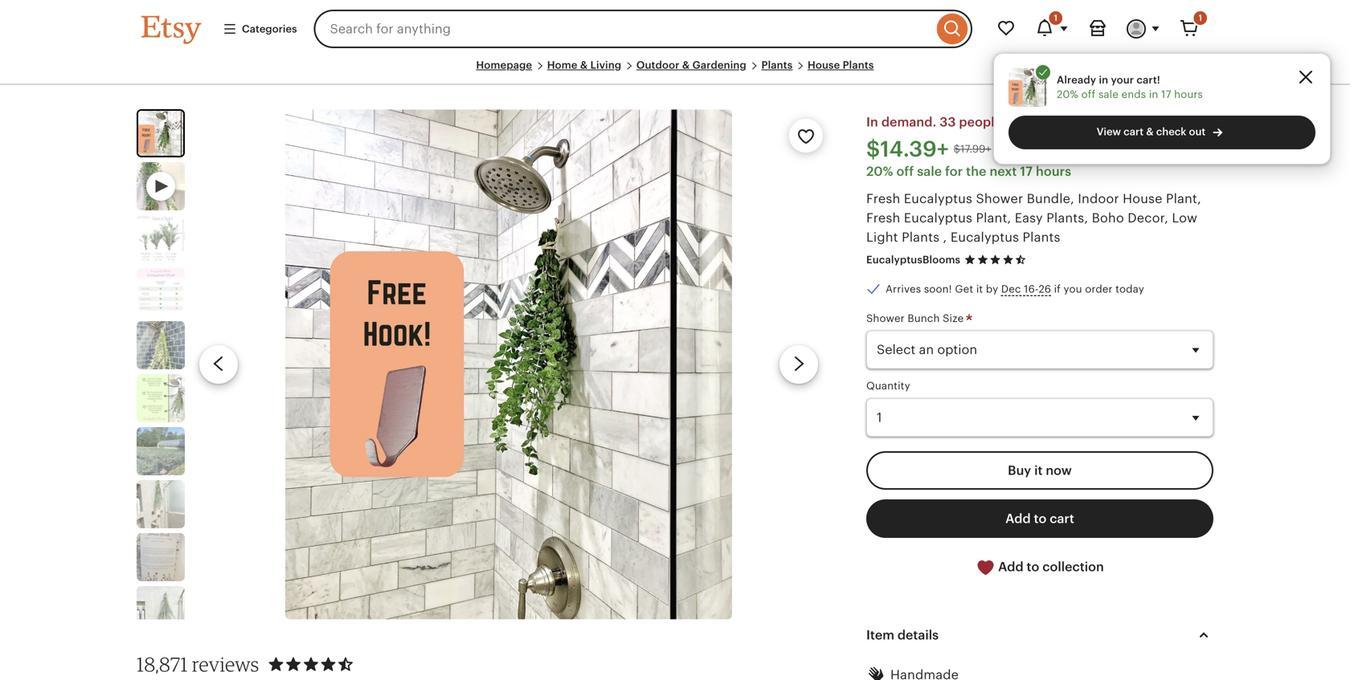 Task type: vqa. For each thing, say whether or not it's contained in the screenshot.
2nd 1 from the right
yes



Task type: describe. For each thing, give the bounding box(es) containing it.
buy
[[1008, 464, 1032, 478]]

last
[[1119, 115, 1141, 130]]

hours inside "already in your cart! 20% off sale ends in 17 hours"
[[1175, 88, 1203, 101]]

0 horizontal spatial shower
[[867, 313, 905, 325]]

add for add to collection
[[999, 560, 1024, 575]]

1 vertical spatial hours
[[1036, 164, 1072, 179]]

house plants link
[[808, 59, 874, 71]]

fresh eucalyptus shower bundle indoor house plant fresh image 6 image
[[137, 428, 185, 476]]

0 vertical spatial plant,
[[1166, 192, 1202, 206]]

dec
[[1002, 284, 1022, 296]]

eucalyptusblooms
[[867, 254, 961, 266]]

already in your cart! 20% off sale ends in 17 hours
[[1057, 74, 1203, 101]]

quantity
[[867, 380, 911, 392]]

1 link
[[1171, 10, 1209, 48]]

eucalyptusblooms link
[[867, 254, 961, 266]]

item details
[[867, 629, 939, 643]]

$17.99+
[[954, 143, 992, 155]]

2 fresh from the top
[[867, 211, 901, 225]]

1 fresh from the top
[[867, 192, 901, 206]]

33
[[940, 115, 956, 130]]

plants up eucalyptusblooms
[[902, 230, 940, 245]]

if
[[1054, 284, 1061, 296]]

arrives soon! get it by dec 16-26 if you order today
[[886, 284, 1145, 296]]

today
[[1116, 284, 1145, 296]]

add to collection button
[[867, 548, 1214, 588]]

fresh eucalyptus shower bundle indoor house plant fresh image 5 image
[[137, 375, 185, 423]]

1 inside popup button
[[1054, 13, 1058, 23]]

homepage
[[476, 59, 532, 71]]

home
[[547, 59, 578, 71]]

fresh eucalyptus shower bundle indoor house plant fresh image 3 image
[[137, 269, 185, 317]]

size
[[943, 313, 964, 325]]

boho
[[1092, 211, 1125, 225]]

,
[[943, 230, 947, 245]]

house plants
[[808, 59, 874, 71]]

to for cart
[[1034, 512, 1047, 526]]

home & living
[[547, 59, 622, 71]]

$14.39+
[[867, 137, 949, 162]]

low
[[1172, 211, 1198, 225]]

reviews
[[192, 653, 259, 677]]

0 horizontal spatial the
[[966, 164, 987, 179]]

1 vertical spatial plant,
[[976, 211, 1012, 225]]

plants up in
[[843, 59, 874, 71]]

1 horizontal spatial the
[[1095, 115, 1115, 130]]

0 horizontal spatial 20%
[[867, 164, 894, 179]]

20% off sale for the next 17 hours
[[867, 164, 1072, 179]]

view cart & check out link
[[1009, 116, 1316, 150]]

20% inside "already in your cart! 20% off sale ends in 17 hours"
[[1057, 88, 1079, 101]]

0 vertical spatial house
[[808, 59, 840, 71]]

outdoor & gardening link
[[637, 59, 747, 71]]

Search for anything text field
[[314, 10, 933, 48]]

demand.
[[882, 115, 937, 130]]

menu bar containing homepage
[[141, 58, 1209, 85]]

view
[[1097, 126, 1122, 138]]

1 horizontal spatial fresh eucalyptus shower bundle indoor house plant fresh image 1 image
[[286, 109, 732, 620]]

1 button
[[1026, 10, 1079, 48]]

1 vertical spatial eucalyptus
[[904, 211, 973, 225]]

plants link
[[762, 59, 793, 71]]

homepage link
[[476, 59, 532, 71]]

you
[[1064, 284, 1083, 296]]

living
[[591, 59, 622, 71]]

17 inside "already in your cart! 20% off sale ends in 17 hours"
[[1162, 88, 1172, 101]]

add to collection
[[996, 560, 1104, 575]]

16-
[[1024, 284, 1039, 296]]

24
[[1144, 115, 1159, 130]]

item details button
[[852, 617, 1228, 655]]

already
[[1057, 74, 1097, 86]]

none search field inside "categories" banner
[[314, 10, 973, 48]]

people
[[959, 115, 1003, 130]]

bought
[[1006, 115, 1051, 130]]

collection
[[1043, 560, 1104, 575]]

categories button
[[211, 14, 309, 43]]

ends
[[1122, 88, 1147, 101]]

in
[[867, 115, 879, 130]]

2 horizontal spatial &
[[1147, 126, 1154, 138]]

out
[[1189, 126, 1206, 138]]

1 horizontal spatial cart
[[1124, 126, 1144, 138]]

add for add to cart
[[1006, 512, 1031, 526]]

light
[[867, 230, 899, 245]]

for
[[946, 164, 963, 179]]

off inside "already in your cart! 20% off sale ends in 17 hours"
[[1082, 88, 1096, 101]]

categories
[[242, 23, 297, 35]]

add to cart button
[[867, 500, 1214, 538]]



Task type: locate. For each thing, give the bounding box(es) containing it.
fresh eucalyptus shower bundle indoor house plant fresh image 1 image
[[286, 109, 732, 620], [138, 111, 183, 156]]

0 vertical spatial hours
[[1175, 88, 1203, 101]]

1 vertical spatial 20%
[[867, 164, 894, 179]]

0 vertical spatial off
[[1082, 88, 1096, 101]]

1 horizontal spatial it
[[1035, 464, 1043, 478]]

1 horizontal spatial &
[[682, 59, 690, 71]]

house inside fresh eucalyptus shower bundle, indoor house plant, fresh eucalyptus plant, easy plants, boho decor, low light plants , eucalyptus plants
[[1123, 192, 1163, 206]]

0 vertical spatial cart
[[1124, 126, 1144, 138]]

order
[[1086, 284, 1113, 296]]

fresh eucalyptus shower bundle indoor house plant fresh image 8 image
[[137, 534, 185, 582]]

1 vertical spatial fresh
[[867, 211, 901, 225]]

hours.
[[1163, 115, 1202, 130]]

bunch
[[908, 313, 940, 325]]

& for home
[[580, 59, 588, 71]]

fresh eucalyptus shower bundle indoor house plant fresh image 7 image
[[137, 481, 185, 529]]

in right this
[[1080, 115, 1092, 130]]

indoor
[[1078, 192, 1120, 206]]

& right home
[[580, 59, 588, 71]]

0 vertical spatial sale
[[1099, 88, 1119, 101]]

view cart & check out
[[1097, 126, 1206, 138]]

18,871
[[137, 653, 188, 677]]

outdoor
[[637, 59, 680, 71]]

the
[[1095, 115, 1115, 130], [966, 164, 987, 179]]

the right for
[[966, 164, 987, 179]]

$14.39+ $17.99+
[[867, 137, 992, 162]]

to for collection
[[1027, 560, 1040, 575]]

& left check
[[1147, 126, 1154, 138]]

1 horizontal spatial 20%
[[1057, 88, 1079, 101]]

fresh eucalyptus shower bundle, indoor house plant, fresh eucalyptus plant, easy plants, boho decor, low light plants , eucalyptus plants
[[867, 192, 1202, 245]]

eucalyptus
[[904, 192, 973, 206], [904, 211, 973, 225], [951, 230, 1020, 245]]

to down buy it now button
[[1034, 512, 1047, 526]]

0 horizontal spatial 17
[[1021, 164, 1033, 179]]

1 horizontal spatial hours
[[1175, 88, 1203, 101]]

1 vertical spatial to
[[1027, 560, 1040, 575]]

0 horizontal spatial cart
[[1050, 512, 1075, 526]]

1 vertical spatial sale
[[918, 164, 942, 179]]

house up decor,
[[1123, 192, 1163, 206]]

2 1 from the left
[[1199, 13, 1203, 23]]

menu bar
[[141, 58, 1209, 85]]

& right outdoor
[[682, 59, 690, 71]]

to left collection
[[1027, 560, 1040, 575]]

buy it now
[[1008, 464, 1072, 478]]

1 vertical spatial 17
[[1021, 164, 1033, 179]]

details
[[898, 629, 939, 643]]

categories banner
[[113, 0, 1238, 58]]

shower down arrives
[[867, 313, 905, 325]]

0 horizontal spatial house
[[808, 59, 840, 71]]

soon! get
[[924, 284, 974, 296]]

0 vertical spatial it
[[977, 284, 983, 296]]

your
[[1111, 74, 1134, 86]]

in
[[1099, 74, 1109, 86], [1149, 88, 1159, 101], [1080, 115, 1092, 130]]

& for outdoor
[[682, 59, 690, 71]]

plants down easy
[[1023, 230, 1061, 245]]

20% down $14.39+
[[867, 164, 894, 179]]

20%
[[1057, 88, 1079, 101], [867, 164, 894, 179]]

house right the plants link
[[808, 59, 840, 71]]

0 horizontal spatial fresh eucalyptus shower bundle indoor house plant fresh image 1 image
[[138, 111, 183, 156]]

0 vertical spatial eucalyptus
[[904, 192, 973, 206]]

eucalyptus up ,
[[904, 211, 973, 225]]

home & living link
[[547, 59, 622, 71]]

1 horizontal spatial house
[[1123, 192, 1163, 206]]

2 vertical spatial eucalyptus
[[951, 230, 1020, 245]]

1 vertical spatial the
[[966, 164, 987, 179]]

1 horizontal spatial in
[[1099, 74, 1109, 86]]

easy
[[1015, 211, 1043, 225]]

plant, up low
[[1166, 192, 1202, 206]]

0 vertical spatial fresh
[[867, 192, 901, 206]]

1 horizontal spatial plant,
[[1166, 192, 1202, 206]]

next
[[990, 164, 1017, 179]]

check
[[1157, 126, 1187, 138]]

hours up bundle,
[[1036, 164, 1072, 179]]

0 vertical spatial the
[[1095, 115, 1115, 130]]

1 vertical spatial cart
[[1050, 512, 1075, 526]]

in demand. 33 people bought this in the last 24 hours.
[[867, 115, 1202, 130]]

it left by
[[977, 284, 983, 296]]

in left the your
[[1099, 74, 1109, 86]]

1 vertical spatial house
[[1123, 192, 1163, 206]]

this
[[1054, 115, 1077, 130]]

18,871 reviews
[[137, 653, 259, 677]]

sale
[[1099, 88, 1119, 101], [918, 164, 942, 179]]

26
[[1039, 284, 1052, 296]]

0 vertical spatial 20%
[[1057, 88, 1079, 101]]

0 vertical spatial add
[[1006, 512, 1031, 526]]

17 right next
[[1021, 164, 1033, 179]]

off down already
[[1082, 88, 1096, 101]]

1 horizontal spatial off
[[1082, 88, 1096, 101]]

add down buy
[[1006, 512, 1031, 526]]

1 vertical spatial in
[[1149, 88, 1159, 101]]

1 horizontal spatial shower
[[976, 192, 1024, 206]]

0 horizontal spatial off
[[897, 164, 914, 179]]

1 horizontal spatial sale
[[1099, 88, 1119, 101]]

cart inside button
[[1050, 512, 1075, 526]]

now
[[1046, 464, 1072, 478]]

2 vertical spatial in
[[1080, 115, 1092, 130]]

1 vertical spatial off
[[897, 164, 914, 179]]

cart
[[1124, 126, 1144, 138], [1050, 512, 1075, 526]]

plant,
[[1166, 192, 1202, 206], [976, 211, 1012, 225]]

cart!
[[1137, 74, 1161, 86]]

hours
[[1175, 88, 1203, 101], [1036, 164, 1072, 179]]

sale down the your
[[1099, 88, 1119, 101]]

0 vertical spatial to
[[1034, 512, 1047, 526]]

None search field
[[314, 10, 973, 48]]

shower bunch size
[[867, 313, 967, 325]]

0 horizontal spatial &
[[580, 59, 588, 71]]

0 vertical spatial shower
[[976, 192, 1024, 206]]

shower down next
[[976, 192, 1024, 206]]

gardening
[[693, 59, 747, 71]]

cart right view
[[1124, 126, 1144, 138]]

fresh eucalyptus shower bundle indoor house plant fresh image 2 image
[[137, 216, 185, 264]]

eucalyptus down for
[[904, 192, 973, 206]]

decor,
[[1128, 211, 1169, 225]]

off
[[1082, 88, 1096, 101], [897, 164, 914, 179]]

buy it now button
[[867, 452, 1214, 490]]

1 horizontal spatial 1
[[1199, 13, 1203, 23]]

in down cart!
[[1149, 88, 1159, 101]]

0 horizontal spatial it
[[977, 284, 983, 296]]

plant, left easy
[[976, 211, 1012, 225]]

17
[[1162, 88, 1172, 101], [1021, 164, 1033, 179]]

&
[[580, 59, 588, 71], [682, 59, 690, 71], [1147, 126, 1154, 138]]

1 inside 1 link
[[1199, 13, 1203, 23]]

arrives
[[886, 284, 922, 296]]

cart down now
[[1050, 512, 1075, 526]]

house
[[808, 59, 840, 71], [1123, 192, 1163, 206]]

add
[[1006, 512, 1031, 526], [999, 560, 1024, 575]]

sale down $14.39+ $17.99+
[[918, 164, 942, 179]]

1 vertical spatial shower
[[867, 313, 905, 325]]

eucalyptus right ,
[[951, 230, 1020, 245]]

0 horizontal spatial 1
[[1054, 13, 1058, 23]]

bundle,
[[1027, 192, 1075, 206]]

add down add to cart button
[[999, 560, 1024, 575]]

plants,
[[1047, 211, 1089, 225]]

17 up hours.
[[1162, 88, 1172, 101]]

hours up hours.
[[1175, 88, 1203, 101]]

shower
[[976, 192, 1024, 206], [867, 313, 905, 325]]

it inside button
[[1035, 464, 1043, 478]]

item
[[867, 629, 895, 643]]

off down $14.39+
[[897, 164, 914, 179]]

0 horizontal spatial sale
[[918, 164, 942, 179]]

1
[[1054, 13, 1058, 23], [1199, 13, 1203, 23]]

the left last at the top
[[1095, 115, 1115, 130]]

1 1 from the left
[[1054, 13, 1058, 23]]

0 vertical spatial in
[[1099, 74, 1109, 86]]

fresh eucalyptus shower bundle indoor house plant fresh image 9 image
[[137, 587, 185, 635]]

1 vertical spatial add
[[999, 560, 1024, 575]]

0 horizontal spatial plant,
[[976, 211, 1012, 225]]

0 vertical spatial 17
[[1162, 88, 1172, 101]]

2 horizontal spatial in
[[1149, 88, 1159, 101]]

plants
[[762, 59, 793, 71], [843, 59, 874, 71], [902, 230, 940, 245], [1023, 230, 1061, 245]]

fresh eucalyptus shower bundle indoor house plant fresh image 4 image
[[137, 322, 185, 370]]

1 vertical spatial it
[[1035, 464, 1043, 478]]

by
[[986, 284, 999, 296]]

1 horizontal spatial 17
[[1162, 88, 1172, 101]]

shower inside fresh eucalyptus shower bundle, indoor house plant, fresh eucalyptus plant, easy plants, boho decor, low light plants , eucalyptus plants
[[976, 192, 1024, 206]]

add to cart
[[1006, 512, 1075, 526]]

it right buy
[[1035, 464, 1043, 478]]

20% down already
[[1057, 88, 1079, 101]]

sale inside "already in your cart! 20% off sale ends in 17 hours"
[[1099, 88, 1119, 101]]

plants right gardening
[[762, 59, 793, 71]]

fresh
[[867, 192, 901, 206], [867, 211, 901, 225]]

it
[[977, 284, 983, 296], [1035, 464, 1043, 478]]

outdoor & gardening
[[637, 59, 747, 71]]

0 horizontal spatial hours
[[1036, 164, 1072, 179]]

0 horizontal spatial in
[[1080, 115, 1092, 130]]



